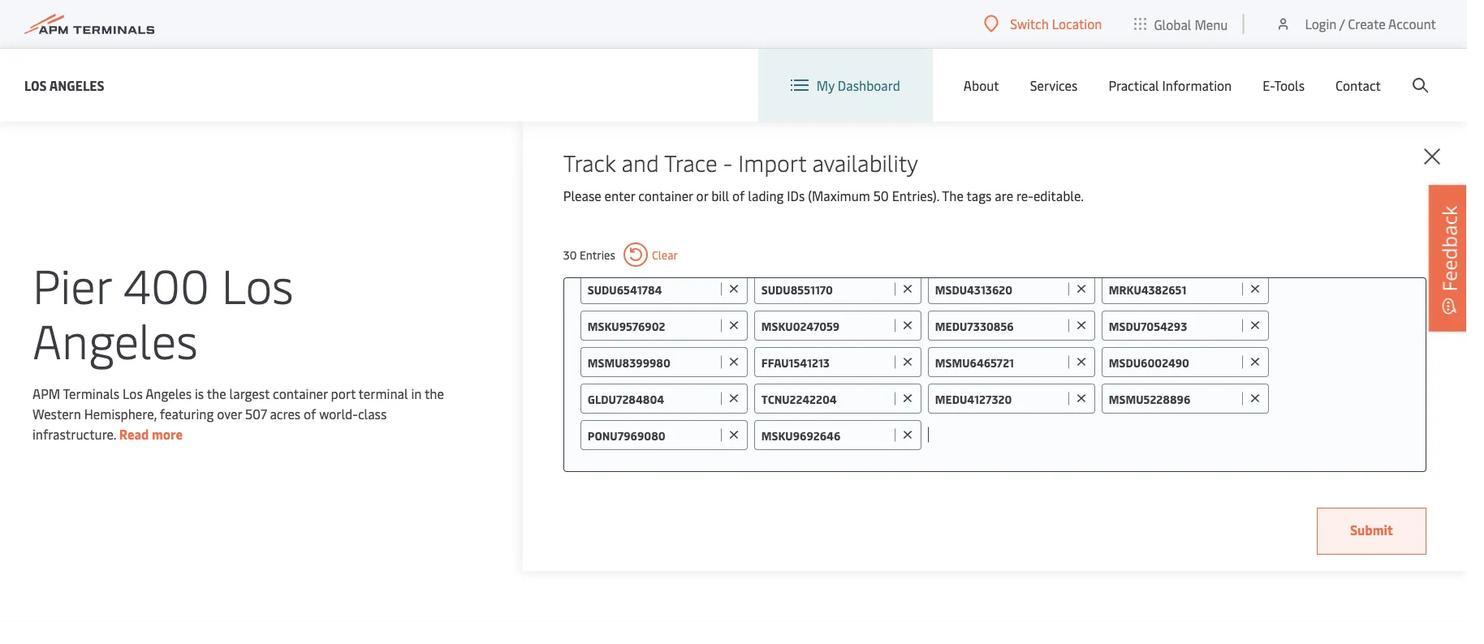 Task type: describe. For each thing, give the bounding box(es) containing it.
my dashboard
[[817, 77, 901, 94]]

/
[[1340, 15, 1345, 32]]

read more link
[[119, 426, 183, 443]]

information
[[1163, 77, 1232, 94]]

or
[[697, 187, 708, 205]]

terminals
[[63, 385, 120, 402]]

practical
[[1109, 77, 1160, 94]]

please
[[564, 187, 602, 205]]

largest
[[230, 385, 270, 402]]

western
[[32, 405, 81, 423]]

featuring
[[160, 405, 214, 423]]

clear button
[[624, 243, 678, 267]]

login / create account link
[[1276, 0, 1437, 48]]

about button
[[964, 49, 1000, 122]]

pier 400 los angeles
[[32, 253, 294, 372]]

e-
[[1263, 77, 1275, 94]]

please enter container or bill of lading ids (maximum 50 entries). the tags are re-editable.
[[564, 187, 1084, 205]]

services
[[1030, 77, 1078, 94]]

global menu
[[1154, 15, 1228, 33]]

re-
[[1017, 187, 1034, 205]]

track
[[564, 147, 616, 177]]

Type or paste your IDs here text field
[[928, 421, 1410, 450]]

bill
[[712, 187, 730, 205]]

feedback
[[1436, 206, 1463, 292]]

submit
[[1351, 522, 1394, 539]]

switch location
[[1011, 15, 1102, 32]]

0 horizontal spatial los
[[24, 76, 47, 94]]

30
[[564, 247, 577, 263]]

0 vertical spatial container
[[639, 187, 693, 205]]

infrastructure.
[[32, 426, 116, 443]]

over
[[217, 405, 242, 423]]

switch
[[1011, 15, 1049, 32]]

lading
[[748, 187, 784, 205]]

of inside "apm terminals los angeles is the largest container port terminal in the western hemisphere, featuring over 507 acres of world-class infrastructure."
[[304, 405, 316, 423]]

login
[[1306, 15, 1337, 32]]

e-tools button
[[1263, 49, 1305, 122]]

editable.
[[1034, 187, 1084, 205]]

my dashboard button
[[791, 49, 901, 122]]

feedback button
[[1429, 185, 1468, 332]]

track and trace - import availability
[[564, 147, 918, 177]]

class
[[358, 405, 387, 423]]

create
[[1348, 15, 1386, 32]]

practical information button
[[1109, 49, 1232, 122]]

practical information
[[1109, 77, 1232, 94]]

(maximum
[[808, 187, 870, 205]]

contact button
[[1336, 49, 1382, 122]]

availability
[[813, 147, 918, 177]]

la secondary image
[[95, 381, 379, 623]]

30 entries
[[564, 247, 616, 263]]

400
[[123, 253, 210, 316]]

pier
[[32, 253, 111, 316]]

trace
[[664, 147, 718, 177]]

contact
[[1336, 77, 1382, 94]]

container inside "apm terminals los angeles is the largest container port terminal in the western hemisphere, featuring over 507 acres of world-class infrastructure."
[[273, 385, 328, 402]]

apm terminals los angeles is the largest container port terminal in the western hemisphere, featuring over 507 acres of world-class infrastructure.
[[32, 385, 444, 443]]

account
[[1389, 15, 1437, 32]]

in
[[411, 385, 422, 402]]

angeles for terminals
[[146, 385, 192, 402]]

and
[[622, 147, 659, 177]]



Task type: vqa. For each thing, say whether or not it's contained in the screenshot.
Guangzhou "link"
no



Task type: locate. For each thing, give the bounding box(es) containing it.
clear
[[652, 247, 678, 263]]

0 horizontal spatial of
[[304, 405, 316, 423]]

0 horizontal spatial container
[[273, 385, 328, 402]]

los inside "apm terminals los angeles is the largest container port terminal in the western hemisphere, featuring over 507 acres of world-class infrastructure."
[[123, 385, 143, 402]]

dashboard
[[838, 77, 901, 94]]

tools
[[1275, 77, 1305, 94]]

global
[[1154, 15, 1192, 33]]

Entered ID text field
[[588, 282, 717, 297], [1109, 318, 1238, 334], [762, 355, 891, 370], [1109, 355, 1238, 370], [1109, 391, 1238, 407], [588, 428, 717, 443]]

0 vertical spatial angeles
[[49, 76, 104, 94]]

tags
[[967, 187, 992, 205]]

angeles inside pier 400 los angeles
[[32, 308, 198, 372]]

2 horizontal spatial los
[[221, 253, 294, 316]]

are
[[995, 187, 1014, 205]]

507
[[245, 405, 267, 423]]

of
[[733, 187, 745, 205], [304, 405, 316, 423]]

switch location button
[[985, 15, 1102, 33]]

1 vertical spatial of
[[304, 405, 316, 423]]

los for 400
[[221, 253, 294, 316]]

1 horizontal spatial container
[[639, 187, 693, 205]]

login / create account
[[1306, 15, 1437, 32]]

container left the or at left top
[[639, 187, 693, 205]]

los angeles link
[[24, 75, 104, 95]]

1 vertical spatial los
[[221, 253, 294, 316]]

los
[[24, 76, 47, 94], [221, 253, 294, 316], [123, 385, 143, 402]]

e-tools
[[1263, 77, 1305, 94]]

acres
[[270, 405, 301, 423]]

submit button
[[1317, 508, 1427, 556]]

world-
[[319, 405, 358, 423]]

entries
[[580, 247, 616, 263]]

angeles inside "apm terminals los angeles is the largest container port terminal in the western hemisphere, featuring over 507 acres of world-class infrastructure."
[[146, 385, 192, 402]]

global menu button
[[1119, 0, 1245, 48]]

my
[[817, 77, 835, 94]]

menu
[[1195, 15, 1228, 33]]

1 horizontal spatial los
[[123, 385, 143, 402]]

Entered ID text field
[[762, 282, 891, 297], [936, 282, 1065, 297], [1109, 282, 1238, 297], [588, 318, 717, 334], [762, 318, 891, 334], [936, 318, 1065, 334], [588, 355, 717, 370], [936, 355, 1065, 370], [588, 391, 717, 407], [762, 391, 891, 407], [936, 391, 1065, 407], [762, 428, 891, 443]]

is
[[195, 385, 204, 402]]

los for terminals
[[123, 385, 143, 402]]

1 horizontal spatial of
[[733, 187, 745, 205]]

50
[[874, 187, 889, 205]]

2 vertical spatial angeles
[[146, 385, 192, 402]]

import
[[739, 147, 807, 177]]

entries).
[[892, 187, 940, 205]]

-
[[723, 147, 733, 177]]

0 vertical spatial of
[[733, 187, 745, 205]]

angeles for 400
[[32, 308, 198, 372]]

1 the from the left
[[207, 385, 226, 402]]

angeles
[[49, 76, 104, 94], [32, 308, 198, 372], [146, 385, 192, 402]]

los angeles
[[24, 76, 104, 94]]

the right in
[[425, 385, 444, 402]]

ids
[[787, 187, 805, 205]]

hemisphere,
[[84, 405, 157, 423]]

the right is
[[207, 385, 226, 402]]

container up acres
[[273, 385, 328, 402]]

the
[[207, 385, 226, 402], [425, 385, 444, 402]]

services button
[[1030, 49, 1078, 122]]

terminal
[[359, 385, 408, 402]]

port
[[331, 385, 356, 402]]

los inside pier 400 los angeles
[[221, 253, 294, 316]]

about
[[964, 77, 1000, 94]]

1 vertical spatial angeles
[[32, 308, 198, 372]]

read more
[[119, 426, 183, 443]]

of right bill
[[733, 187, 745, 205]]

2 the from the left
[[425, 385, 444, 402]]

1 horizontal spatial the
[[425, 385, 444, 402]]

read
[[119, 426, 149, 443]]

0 vertical spatial los
[[24, 76, 47, 94]]

0 horizontal spatial the
[[207, 385, 226, 402]]

container
[[639, 187, 693, 205], [273, 385, 328, 402]]

apm
[[32, 385, 60, 402]]

location
[[1052, 15, 1102, 32]]

1 vertical spatial container
[[273, 385, 328, 402]]

enter
[[605, 187, 635, 205]]

the
[[942, 187, 964, 205]]

2 vertical spatial los
[[123, 385, 143, 402]]

of right acres
[[304, 405, 316, 423]]

more
[[152, 426, 183, 443]]



